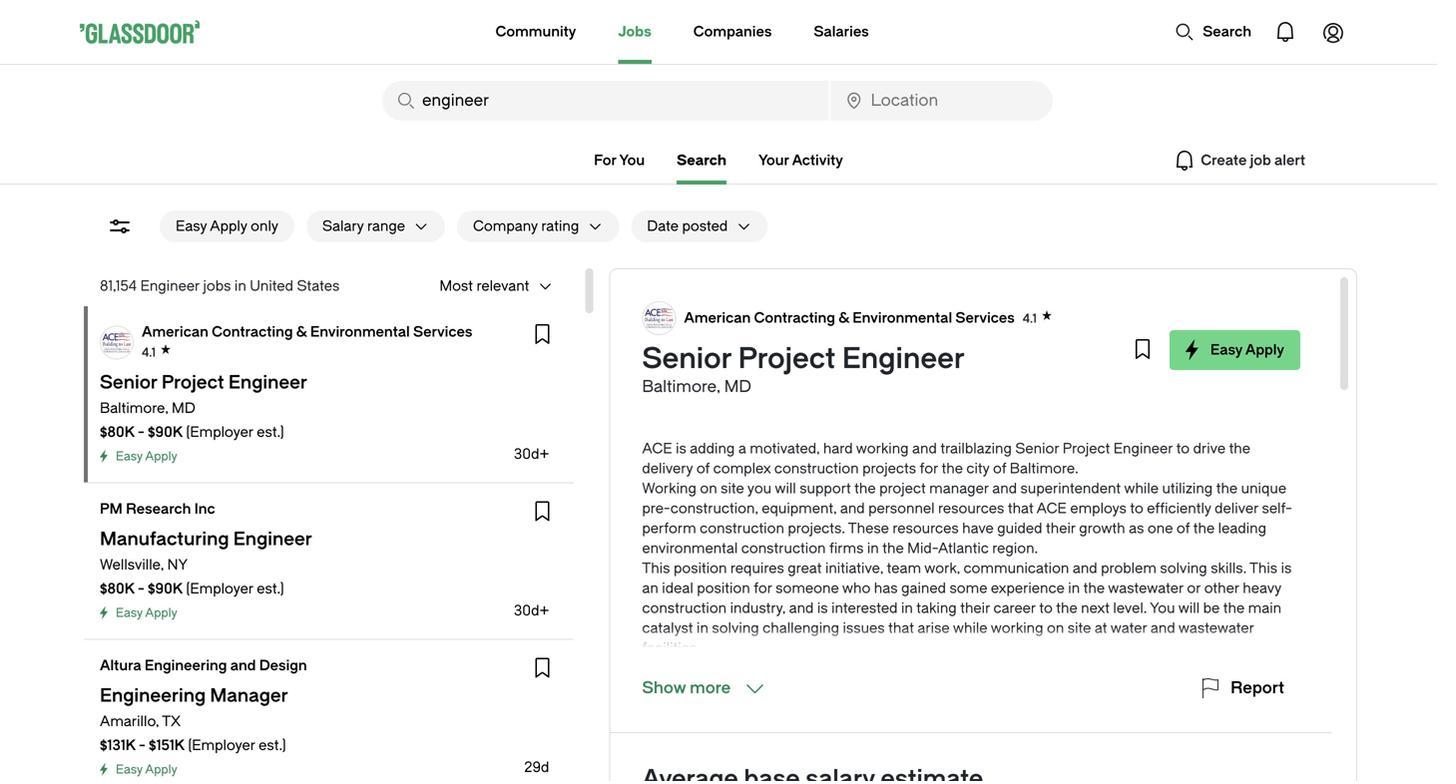 Task type: locate. For each thing, give the bounding box(es) containing it.
0 vertical spatial 4.1
[[1023, 312, 1037, 326]]

0 vertical spatial their
[[1046, 521, 1076, 537]]

$90k inside baltimore, md $80k - $90k (employer est.)
[[148, 424, 183, 441]]

american inside jobs list element
[[142, 324, 209, 340]]

0 vertical spatial is
[[676, 441, 687, 457]]

0 horizontal spatial american
[[142, 324, 209, 340]]

1 horizontal spatial 4.1
[[1023, 312, 1037, 326]]

- inside baltimore, md $80k - $90k (employer est.)
[[138, 424, 144, 441]]

1 horizontal spatial will
[[1179, 601, 1200, 617]]

is up heavy
[[1281, 561, 1292, 577]]

delivery
[[642, 461, 693, 477]]

the left next
[[1057, 601, 1078, 617]]

1 $90k from the top
[[148, 424, 183, 441]]

0 vertical spatial for
[[920, 461, 938, 477]]

motivated,
[[750, 441, 820, 457]]

$151k
[[149, 738, 185, 754]]

senior up baltimore.
[[1016, 441, 1060, 457]]

2 horizontal spatial engineer
[[1114, 441, 1173, 457]]

american contracting & environmental services logo image
[[643, 302, 675, 334], [101, 327, 133, 359]]

est.) inside baltimore, md $80k - $90k (employer est.)
[[257, 424, 284, 441]]

resources up have
[[938, 501, 1005, 517]]

you right 'for'
[[620, 152, 645, 169]]

1 horizontal spatial none field
[[831, 81, 1053, 121]]

the right drive
[[1230, 441, 1251, 457]]

Search location field
[[831, 81, 1053, 121]]

you inside ace is adding a motivated, hard working and trailblazing senior project engineer to drive the delivery of complex construction projects for the city of baltimore. working on site you will support the project manager and superintendent while utilizing the unique pre-construction, equipment, and personnel resources that ace employs to efficiently deliver self- perform construction projects. these resources have guided their growth as one of the leading environmental construction firms in the mid-atlantic region. this position requires great initiative, team work, communication and problem solving skills. this is an ideal position for someone who has gained some experience in the wastewater or other heavy construction industry, and is interested in taking their career to the next level. you will be the main catalyst in solving challenging issues that arise while working on site at water and wastewater facilities
[[1150, 601, 1176, 617]]

easy apply for wellsville, ny $80k - $90k (employer est.)
[[116, 606, 177, 620]]

$90k inside wellsville, ny $80k - $90k (employer est.)
[[148, 581, 183, 598]]

services for american contracting & environmental services logo within jobs list element
[[413, 324, 473, 340]]

their right guided
[[1046, 521, 1076, 537]]

0 horizontal spatial project
[[738, 342, 836, 376]]

employs
[[1071, 501, 1127, 517]]

2 $80k from the top
[[100, 581, 134, 598]]

0 horizontal spatial while
[[953, 620, 988, 637]]

and inside jobs list element
[[230, 658, 256, 674]]

the up team at the right bottom of page
[[883, 541, 904, 557]]

search link
[[677, 152, 727, 185]]

1 vertical spatial $90k
[[148, 581, 183, 598]]

- for baltimore,
[[138, 424, 144, 441]]

0 horizontal spatial senior
[[642, 342, 732, 376]]

apply for baltimore, md $80k - $90k (employer est.)
[[145, 450, 177, 464]]

- inside wellsville, ny $80k - $90k (employer est.)
[[138, 581, 144, 598]]

working down career
[[991, 620, 1044, 637]]

1 horizontal spatial search
[[1203, 23, 1252, 40]]

while right arise
[[953, 620, 988, 637]]

salary
[[322, 218, 364, 235]]

2 this from the left
[[1250, 561, 1278, 577]]

amarillo,
[[100, 714, 159, 730]]

1 vertical spatial project
[[1063, 441, 1110, 457]]

while
[[1124, 481, 1159, 497], [953, 620, 988, 637]]

1 vertical spatial to
[[1130, 501, 1144, 517]]

0 vertical spatial ace
[[642, 441, 672, 457]]

1 horizontal spatial that
[[1008, 501, 1034, 517]]

project
[[880, 481, 926, 497]]

(employer inside wellsville, ny $80k - $90k (employer est.)
[[186, 581, 253, 598]]

projects
[[863, 461, 917, 477]]

american contracting & environmental services logo image down 'date'
[[643, 302, 675, 334]]

0 horizontal spatial contracting
[[212, 324, 293, 340]]

the down 'projects'
[[855, 481, 876, 497]]

in right experience
[[1069, 581, 1080, 597]]

1 none field from the left
[[382, 81, 829, 121]]

easy apply
[[1211, 342, 1285, 358], [116, 450, 177, 464], [116, 606, 177, 620], [116, 763, 177, 777]]

for
[[594, 152, 617, 169]]

taking
[[917, 601, 957, 617]]

$90k for baltimore,
[[148, 424, 183, 441]]

1 vertical spatial -
[[138, 581, 144, 598]]

wastewater down be
[[1179, 620, 1255, 637]]

superintendent
[[1021, 481, 1121, 497]]

companies link
[[694, 0, 772, 64]]

(employer down ny
[[186, 581, 253, 598]]

relevant
[[477, 278, 530, 295]]

team
[[887, 561, 922, 577]]

- right $131k
[[139, 738, 146, 754]]

30d+
[[514, 446, 549, 463], [514, 603, 549, 619]]

in right jobs
[[235, 278, 246, 295]]

engineer inside ace is adding a motivated, hard working and trailblazing senior project engineer to drive the delivery of complex construction projects for the city of baltimore. working on site you will support the project manager and superintendent while utilizing the unique pre-construction, equipment, and personnel resources that ace employs to efficiently deliver self- perform construction projects. these resources have guided their growth as one of the leading environmental construction firms in the mid-atlantic region. this position requires great initiative, team work, communication and problem solving skills. this is an ideal position for someone who has gained some experience in the wastewater or other heavy construction industry, and is interested in taking their career to the next level. you will be the main catalyst in solving challenging issues that arise while working on site at water and wastewater facilities
[[1114, 441, 1173, 457]]

jobs
[[203, 278, 231, 295]]

project
[[738, 342, 836, 376], [1063, 441, 1110, 457]]

0 vertical spatial baltimore,
[[642, 378, 721, 396]]

(employer inside baltimore, md $80k - $90k (employer est.)
[[186, 424, 253, 441]]

0 vertical spatial search
[[1203, 23, 1252, 40]]

show more button
[[642, 677, 767, 701]]

1 vertical spatial is
[[1281, 561, 1292, 577]]

& up the senior project engineer baltimore, md
[[839, 310, 850, 326]]

the up next
[[1084, 581, 1105, 597]]

services for the right american contracting & environmental services logo
[[956, 310, 1015, 326]]

1 horizontal spatial working
[[991, 620, 1044, 637]]

30d+ for baltimore, md $80k - $90k (employer est.)
[[514, 446, 549, 463]]

design
[[259, 658, 307, 674]]

0 horizontal spatial md
[[172, 400, 196, 417]]

1 horizontal spatial solving
[[1160, 561, 1208, 577]]

senior project engineer baltimore, md
[[642, 342, 965, 396]]

1 vertical spatial while
[[953, 620, 988, 637]]

american contracting & environmental services inside jobs list element
[[142, 324, 473, 340]]

ny
[[167, 557, 188, 574]]

you
[[748, 481, 772, 497]]

for up project
[[920, 461, 938, 477]]

1 horizontal spatial contracting
[[754, 310, 836, 326]]

project up motivated,
[[738, 342, 836, 376]]

4.1 inside jobs list element
[[142, 346, 156, 360]]

0 horizontal spatial 4.1
[[142, 346, 156, 360]]

2 30d+ from the top
[[514, 603, 549, 619]]

the up the deliver at right bottom
[[1217, 481, 1238, 497]]

2 $90k from the top
[[148, 581, 183, 598]]

construction,
[[671, 501, 759, 517]]

and
[[913, 441, 937, 457], [993, 481, 1017, 497], [840, 501, 865, 517], [1073, 561, 1098, 577], [789, 601, 814, 617], [1151, 620, 1176, 637], [230, 658, 256, 674]]

0 vertical spatial 30d+
[[514, 446, 549, 463]]

est.)
[[257, 424, 284, 441], [257, 581, 284, 598], [259, 738, 286, 754]]

their down some
[[961, 601, 990, 617]]

1 horizontal spatial &
[[839, 310, 850, 326]]

1 vertical spatial (employer
[[186, 581, 253, 598]]

0 horizontal spatial will
[[775, 481, 796, 497]]

project inside the senior project engineer baltimore, md
[[738, 342, 836, 376]]

0 vertical spatial that
[[1008, 501, 1034, 517]]

0 horizontal spatial services
[[413, 324, 473, 340]]

baltimore.
[[1010, 461, 1079, 477]]

in down these
[[867, 541, 879, 557]]

one
[[1148, 521, 1174, 537]]

catalyst
[[642, 620, 693, 637]]

american
[[684, 310, 751, 326], [142, 324, 209, 340]]

will up equipment,
[[775, 481, 796, 497]]

1 vertical spatial you
[[1150, 601, 1176, 617]]

problem
[[1101, 561, 1157, 577]]

$80k
[[100, 424, 134, 441], [100, 581, 134, 598]]

construction up 'great'
[[742, 541, 826, 557]]

0 vertical spatial solving
[[1160, 561, 1208, 577]]

$80k inside wellsville, ny $80k - $90k (employer est.)
[[100, 581, 134, 598]]

resources up the mid-
[[893, 521, 959, 537]]

1 vertical spatial that
[[889, 620, 914, 637]]

solving up or
[[1160, 561, 1208, 577]]

easy
[[176, 218, 207, 235], [1211, 342, 1243, 358], [116, 450, 143, 464], [116, 606, 143, 620], [116, 763, 143, 777]]

to left drive
[[1177, 441, 1190, 457]]

est.) inside wellsville, ny $80k - $90k (employer est.)
[[257, 581, 284, 598]]

senior up the adding
[[642, 342, 732, 376]]

most relevant
[[440, 278, 530, 295]]

hard
[[823, 441, 853, 457]]

0 vertical spatial will
[[775, 481, 796, 497]]

est.) inside amarillo, tx $131k - $151k (employer est.)
[[259, 738, 286, 754]]

ace
[[642, 441, 672, 457], [1037, 501, 1067, 517]]

1 vertical spatial site
[[1068, 620, 1092, 637]]

who
[[843, 581, 871, 597]]

(employer up inc
[[186, 424, 253, 441]]

2 vertical spatial to
[[1040, 601, 1053, 617]]

1 horizontal spatial while
[[1124, 481, 1159, 497]]

2 horizontal spatial to
[[1177, 441, 1190, 457]]

ace up delivery
[[642, 441, 672, 457]]

1 horizontal spatial environmental
[[853, 310, 953, 326]]

american down jobs
[[142, 324, 209, 340]]

contracting inside jobs list element
[[212, 324, 293, 340]]

$90k down ny
[[148, 581, 183, 598]]

1 $80k from the top
[[100, 424, 134, 441]]

1 vertical spatial md
[[172, 400, 196, 417]]

of right city at the bottom
[[993, 461, 1007, 477]]

$90k up the research
[[148, 424, 183, 441]]

ace down superintendent
[[1037, 501, 1067, 517]]

& down states
[[296, 324, 307, 340]]

1 horizontal spatial you
[[1150, 601, 1176, 617]]

wastewater up level.
[[1108, 581, 1184, 597]]

these
[[848, 521, 889, 537]]

american contracting & environmental services
[[684, 310, 1015, 326], [142, 324, 473, 340]]

0 horizontal spatial search
[[677, 152, 727, 169]]

activity
[[792, 152, 843, 169]]

search
[[1203, 23, 1252, 40], [677, 152, 727, 169]]

states
[[297, 278, 340, 295]]

1 horizontal spatial engineer
[[843, 342, 965, 376]]

1 horizontal spatial services
[[956, 310, 1015, 326]]

(employer inside amarillo, tx $131k - $151k (employer est.)
[[188, 738, 255, 754]]

will down or
[[1179, 601, 1200, 617]]

is up delivery
[[676, 441, 687, 457]]

site left at at the bottom right of the page
[[1068, 620, 1092, 637]]

site down the complex
[[721, 481, 745, 497]]

leading
[[1219, 521, 1267, 537]]

efficiently
[[1147, 501, 1212, 517]]

$80k inside baltimore, md $80k - $90k (employer est.)
[[100, 424, 134, 441]]

apply
[[210, 218, 247, 235], [1246, 342, 1285, 358], [145, 450, 177, 464], [145, 606, 177, 620], [145, 763, 177, 777]]

report button
[[1199, 677, 1285, 701]]

2 vertical spatial est.)
[[259, 738, 286, 754]]

- inside amarillo, tx $131k - $151k (employer est.)
[[139, 738, 146, 754]]

1 vertical spatial ace
[[1037, 501, 1067, 517]]

to up as
[[1130, 501, 1144, 517]]

1 30d+ from the top
[[514, 446, 549, 463]]

$80k up pm at bottom left
[[100, 424, 134, 441]]

2 vertical spatial (employer
[[188, 738, 255, 754]]

0 horizontal spatial working
[[856, 441, 909, 457]]

$90k for wellsville,
[[148, 581, 183, 598]]

1 horizontal spatial this
[[1250, 561, 1278, 577]]

and up challenging
[[789, 601, 814, 617]]

position down requires on the bottom of the page
[[697, 581, 750, 597]]

0 horizontal spatial american contracting & environmental services logo image
[[101, 327, 133, 359]]

0 horizontal spatial on
[[700, 481, 717, 497]]

0 vertical spatial on
[[700, 481, 717, 497]]

1 vertical spatial est.)
[[257, 581, 284, 598]]

resources
[[938, 501, 1005, 517], [893, 521, 959, 537]]

0 vertical spatial -
[[138, 424, 144, 441]]

american contracting & environmental services down states
[[142, 324, 473, 340]]

0 horizontal spatial none field
[[382, 81, 829, 121]]

Search keyword field
[[382, 81, 829, 121]]

is down someone
[[818, 601, 828, 617]]

report
[[1231, 679, 1285, 698]]

1 vertical spatial $80k
[[100, 581, 134, 598]]

1 horizontal spatial md
[[725, 378, 752, 396]]

2 vertical spatial -
[[139, 738, 146, 754]]

working up 'projects'
[[856, 441, 909, 457]]

1 horizontal spatial baltimore,
[[642, 378, 721, 396]]

81,154 engineer jobs in united states
[[100, 278, 340, 295]]

none field 'search keyword'
[[382, 81, 829, 121]]

complex
[[713, 461, 771, 477]]

1 horizontal spatial on
[[1047, 620, 1065, 637]]

environmental inside jobs list element
[[310, 324, 410, 340]]

city
[[967, 461, 990, 477]]

0 horizontal spatial baltimore,
[[100, 400, 168, 417]]

0 horizontal spatial american contracting & environmental services
[[142, 324, 473, 340]]

est.) for wellsville, ny $80k - $90k (employer est.)
[[257, 581, 284, 598]]

companies
[[694, 23, 772, 40]]

mid-
[[908, 541, 939, 557]]

1 vertical spatial engineer
[[843, 342, 965, 376]]

manager
[[930, 481, 989, 497]]

4.1 for american contracting & environmental services logo within jobs list element
[[142, 346, 156, 360]]

american contracting & environmental services up the senior project engineer baltimore, md
[[684, 310, 1015, 326]]

$80k down wellsville,
[[100, 581, 134, 598]]

american contracting & environmental services logo image down 81,154 on the top of page
[[101, 327, 133, 359]]

$90k
[[148, 424, 183, 441], [148, 581, 183, 598]]

and left design
[[230, 658, 256, 674]]

in down gained
[[901, 601, 913, 617]]

(employer for ny
[[186, 581, 253, 598]]

date posted button
[[631, 211, 728, 243]]

contracting for american contracting & environmental services logo within jobs list element
[[212, 324, 293, 340]]

$131k
[[100, 738, 135, 754]]

wastewater
[[1108, 581, 1184, 597], [1179, 620, 1255, 637]]

1 horizontal spatial to
[[1130, 501, 1144, 517]]

solving down industry,
[[712, 620, 759, 637]]

and up 'projects'
[[913, 441, 937, 457]]

pre-
[[642, 501, 671, 517]]

of down efficiently
[[1177, 521, 1190, 537]]

experience
[[991, 581, 1065, 597]]

& inside jobs list element
[[296, 324, 307, 340]]

contracting up the senior project engineer baltimore, md
[[754, 310, 836, 326]]

baltimore, inside the senior project engineer baltimore, md
[[642, 378, 721, 396]]

american down posted
[[684, 310, 751, 326]]

in right catalyst
[[697, 620, 709, 637]]

while up as
[[1124, 481, 1159, 497]]

salaries link
[[814, 0, 869, 64]]

as
[[1129, 521, 1145, 537]]

an
[[642, 581, 659, 597]]

that up guided
[[1008, 501, 1034, 517]]

1 horizontal spatial american contracting & environmental services logo image
[[643, 302, 675, 334]]

this up an
[[642, 561, 670, 577]]

construction
[[775, 461, 859, 477], [700, 521, 785, 537], [742, 541, 826, 557], [642, 601, 727, 617]]

1 horizontal spatial is
[[818, 601, 828, 617]]

0 vertical spatial $80k
[[100, 424, 134, 441]]

open filter menu image
[[108, 215, 132, 239]]

contracting for the right american contracting & environmental services logo
[[754, 310, 836, 326]]

0 vertical spatial (employer
[[186, 424, 253, 441]]

& for american contracting & environmental services logo within jobs list element
[[296, 324, 307, 340]]

you right level.
[[1150, 601, 1176, 617]]

of down the adding
[[697, 461, 710, 477]]

1 vertical spatial 30d+
[[514, 603, 549, 619]]

to down experience
[[1040, 601, 1053, 617]]

rating
[[541, 218, 579, 235]]

(employer right $151k
[[188, 738, 255, 754]]

services
[[956, 310, 1015, 326], [413, 324, 473, 340]]

1 vertical spatial for
[[754, 581, 772, 597]]

environmental for the right american contracting & environmental services logo
[[853, 310, 953, 326]]

on up construction,
[[700, 481, 717, 497]]

for up industry,
[[754, 581, 772, 597]]

contracting
[[754, 310, 836, 326], [212, 324, 293, 340]]

0 vertical spatial project
[[738, 342, 836, 376]]

1 vertical spatial 4.1
[[142, 346, 156, 360]]

2 none field from the left
[[831, 81, 1053, 121]]

your activity
[[759, 152, 843, 169]]

0 horizontal spatial is
[[676, 441, 687, 457]]

- down wellsville,
[[138, 581, 144, 598]]

atlantic
[[939, 541, 989, 557]]

1 vertical spatial senior
[[1016, 441, 1060, 457]]

1 horizontal spatial their
[[1046, 521, 1076, 537]]

construction down construction,
[[700, 521, 785, 537]]

that left arise
[[889, 620, 914, 637]]

services inside jobs list element
[[413, 324, 473, 340]]

project up superintendent
[[1063, 441, 1110, 457]]

$80k for baltimore, md $80k - $90k (employer est.)
[[100, 424, 134, 441]]

on left at at the bottom right of the page
[[1047, 620, 1065, 637]]

- up pm research inc
[[138, 424, 144, 441]]

working
[[856, 441, 909, 457], [991, 620, 1044, 637]]

this up heavy
[[1250, 561, 1278, 577]]

baltimore,
[[642, 378, 721, 396], [100, 400, 168, 417]]

None field
[[382, 81, 829, 121], [831, 81, 1053, 121]]

contracting down united
[[212, 324, 293, 340]]

you
[[620, 152, 645, 169], [1150, 601, 1176, 617]]

&
[[839, 310, 850, 326], [296, 324, 307, 340]]

position down environmental
[[674, 561, 727, 577]]



Task type: describe. For each thing, give the bounding box(es) containing it.
1 vertical spatial resources
[[893, 521, 959, 537]]

interested
[[832, 601, 898, 617]]

and up guided
[[993, 481, 1017, 497]]

main
[[1249, 601, 1282, 617]]

wellsville,
[[100, 557, 164, 574]]

adding
[[690, 441, 735, 457]]

0 horizontal spatial of
[[697, 461, 710, 477]]

the right be
[[1224, 601, 1245, 617]]

ideal
[[662, 581, 694, 597]]

jobs link
[[618, 0, 652, 64]]

1 vertical spatial position
[[697, 581, 750, 597]]

1 this from the left
[[642, 561, 670, 577]]

baltimore, md $80k - $90k (employer est.)
[[100, 400, 284, 441]]

drive
[[1194, 441, 1226, 457]]

apply for wellsville, ny $80k - $90k (employer est.)
[[145, 606, 177, 620]]

0 horizontal spatial site
[[721, 481, 745, 497]]

firms
[[830, 541, 864, 557]]

0 vertical spatial wastewater
[[1108, 581, 1184, 597]]

deliver
[[1215, 501, 1259, 517]]

level.
[[1114, 601, 1147, 617]]

posted
[[682, 218, 728, 235]]

the down efficiently
[[1194, 521, 1215, 537]]

easy apply inside easy apply button
[[1211, 342, 1285, 358]]

easy apply for baltimore, md $80k - $90k (employer est.)
[[116, 450, 177, 464]]

4.1 for the right american contracting & environmental services logo
[[1023, 312, 1037, 326]]

heavy
[[1243, 581, 1282, 597]]

company
[[473, 218, 538, 235]]

a
[[739, 441, 747, 457]]

facilities
[[642, 640, 697, 657]]

- for wellsville,
[[138, 581, 144, 598]]

easy for baltimore, md $80k - $90k (employer est.)
[[116, 450, 143, 464]]

1 horizontal spatial site
[[1068, 620, 1092, 637]]

$80k for wellsville, ny $80k - $90k (employer est.)
[[100, 581, 134, 598]]

show
[[642, 679, 686, 698]]

initiative,
[[826, 561, 884, 577]]

arise
[[918, 620, 950, 637]]

community
[[496, 23, 576, 40]]

the up manager
[[942, 461, 963, 477]]

md inside the senior project engineer baltimore, md
[[725, 378, 752, 396]]

senior inside the senior project engineer baltimore, md
[[642, 342, 732, 376]]

1 vertical spatial wastewater
[[1179, 620, 1255, 637]]

most
[[440, 278, 473, 295]]

be
[[1204, 601, 1220, 617]]

for you
[[594, 152, 645, 169]]

est.) for baltimore, md $80k - $90k (employer est.)
[[257, 424, 284, 441]]

0 vertical spatial working
[[856, 441, 909, 457]]

search inside button
[[1203, 23, 1252, 40]]

senior inside ace is adding a motivated, hard working and trailblazing senior project engineer to drive the delivery of complex construction projects for the city of baltimore. working on site you will support the project manager and superintendent while utilizing the unique pre-construction, equipment, and personnel resources that ace employs to efficiently deliver self- perform construction projects. these resources have guided their growth as one of the leading environmental construction firms in the mid-atlantic region. this position requires great initiative, team work, communication and problem solving skills. this is an ideal position for someone who has gained some experience in the wastewater or other heavy construction industry, and is interested in taking their career to the next level. you will be the main catalyst in solving challenging issues that arise while working on site at water and wastewater facilities
[[1016, 441, 1060, 457]]

construction down "ideal"
[[642, 601, 727, 617]]

md inside baltimore, md $80k - $90k (employer est.)
[[172, 400, 196, 417]]

1 vertical spatial working
[[991, 620, 1044, 637]]

engineer inside the senior project engineer baltimore, md
[[843, 342, 965, 376]]

1 horizontal spatial american contracting & environmental services
[[684, 310, 1015, 326]]

construction up support
[[775, 461, 859, 477]]

company rating button
[[457, 211, 579, 243]]

gained
[[902, 581, 946, 597]]

jobs list element
[[84, 306, 573, 782]]

1 horizontal spatial ace
[[1037, 501, 1067, 517]]

water
[[1111, 620, 1148, 637]]

has
[[874, 581, 898, 597]]

apply for amarillo, tx $131k - $151k (employer est.)
[[145, 763, 177, 777]]

engineering
[[145, 658, 227, 674]]

projects.
[[788, 521, 845, 537]]

(employer for tx
[[188, 738, 255, 754]]

easy apply button
[[1170, 330, 1301, 370]]

your
[[759, 152, 789, 169]]

1 horizontal spatial of
[[993, 461, 1007, 477]]

environmental
[[642, 541, 738, 557]]

0 vertical spatial to
[[1177, 441, 1190, 457]]

only
[[251, 218, 279, 235]]

1 vertical spatial will
[[1179, 601, 1200, 617]]

2 horizontal spatial is
[[1281, 561, 1292, 577]]

easy for amarillo, tx $131k - $151k (employer est.)
[[116, 763, 143, 777]]

have
[[963, 521, 994, 537]]

great
[[788, 561, 822, 577]]

guided
[[998, 521, 1043, 537]]

other
[[1205, 581, 1240, 597]]

baltimore, inside baltimore, md $80k - $90k (employer est.)
[[100, 400, 168, 417]]

salary range
[[322, 218, 405, 235]]

unique
[[1242, 481, 1287, 497]]

2 horizontal spatial of
[[1177, 521, 1190, 537]]

1 horizontal spatial american
[[684, 310, 751, 326]]

utilizing
[[1163, 481, 1213, 497]]

altura engineering and design
[[100, 658, 307, 674]]

0 vertical spatial resources
[[938, 501, 1005, 517]]

0 horizontal spatial engineer
[[140, 278, 200, 295]]

81,154
[[100, 278, 137, 295]]

(employer for md
[[186, 424, 253, 441]]

amarillo, tx $131k - $151k (employer est.)
[[100, 714, 286, 754]]

0 vertical spatial while
[[1124, 481, 1159, 497]]

equipment,
[[762, 501, 837, 517]]

requires
[[731, 561, 784, 577]]

easy apply for amarillo, tx $131k - $151k (employer est.)
[[116, 763, 177, 777]]

growth
[[1080, 521, 1126, 537]]

ace is adding a motivated, hard working and trailblazing senior project engineer to drive the delivery of complex construction projects for the city of baltimore. working on site you will support the project manager and superintendent while utilizing the unique pre-construction, equipment, and personnel resources that ace employs to efficiently deliver self- perform construction projects. these resources have guided their growth as one of the leading environmental construction firms in the mid-atlantic region. this position requires great initiative, team work, communication and problem solving skills. this is an ideal position for someone who has gained some experience in the wastewater or other heavy construction industry, and is interested in taking their career to the next level. you will be the main catalyst in solving challenging issues that arise while working on site at water and wastewater facilities
[[642, 441, 1293, 657]]

career
[[994, 601, 1036, 617]]

for you link
[[594, 152, 645, 169]]

0 horizontal spatial to
[[1040, 601, 1053, 617]]

project inside ace is adding a motivated, hard working and trailblazing senior project engineer to drive the delivery of complex construction projects for the city of baltimore. working on site you will support the project manager and superintendent while utilizing the unique pre-construction, equipment, and personnel resources that ace employs to efficiently deliver self- perform construction projects. these resources have guided their growth as one of the leading environmental construction firms in the mid-atlantic region. this position requires great initiative, team work, communication and problem solving skills. this is an ideal position for someone who has gained some experience in the wastewater or other heavy construction industry, and is interested in taking their career to the next level. you will be the main catalyst in solving challenging issues that arise while working on site at water and wastewater facilities
[[1063, 441, 1110, 457]]

your activity link
[[759, 152, 843, 169]]

easy apply only button
[[160, 211, 295, 243]]

some
[[950, 581, 988, 597]]

1 vertical spatial on
[[1047, 620, 1065, 637]]

skills.
[[1211, 561, 1247, 577]]

30d+ for wellsville, ny $80k - $90k (employer est.)
[[514, 603, 549, 619]]

industry,
[[730, 601, 786, 617]]

issues
[[843, 620, 885, 637]]

0 horizontal spatial for
[[754, 581, 772, 597]]

challenging
[[763, 620, 840, 637]]

none field search location
[[831, 81, 1053, 121]]

& for the right american contracting & environmental services logo
[[839, 310, 850, 326]]

self-
[[1262, 501, 1293, 517]]

jobs
[[618, 23, 652, 40]]

environmental for american contracting & environmental services logo within jobs list element
[[310, 324, 410, 340]]

- for amarillo,
[[139, 738, 146, 754]]

and up these
[[840, 501, 865, 517]]

date posted
[[647, 218, 728, 235]]

date
[[647, 218, 679, 235]]

0 vertical spatial you
[[620, 152, 645, 169]]

wellsville, ny $80k - $90k (employer est.)
[[100, 557, 284, 598]]

est.) for amarillo, tx $131k - $151k (employer est.)
[[259, 738, 286, 754]]

or
[[1187, 581, 1201, 597]]

inc
[[194, 501, 215, 518]]

pm research inc
[[100, 501, 215, 518]]

1 vertical spatial search
[[677, 152, 727, 169]]

0 horizontal spatial their
[[961, 601, 990, 617]]

and right water
[[1151, 620, 1176, 637]]

most relevant button
[[424, 271, 530, 302]]

community link
[[496, 0, 576, 64]]

american contracting & environmental services logo image inside jobs list element
[[101, 327, 133, 359]]

0 horizontal spatial solving
[[712, 620, 759, 637]]

0 vertical spatial position
[[674, 561, 727, 577]]

easy for wellsville, ny $80k - $90k (employer est.)
[[116, 606, 143, 620]]

united
[[250, 278, 293, 295]]

2 vertical spatial is
[[818, 601, 828, 617]]

and up next
[[1073, 561, 1098, 577]]

29d
[[524, 760, 549, 776]]

company rating
[[473, 218, 579, 235]]

perform
[[642, 521, 697, 537]]

working
[[642, 481, 697, 497]]

tx
[[162, 714, 181, 730]]

next
[[1081, 601, 1110, 617]]

region.
[[993, 541, 1039, 557]]



Task type: vqa. For each thing, say whether or not it's contained in the screenshot.
rightmost of
yes



